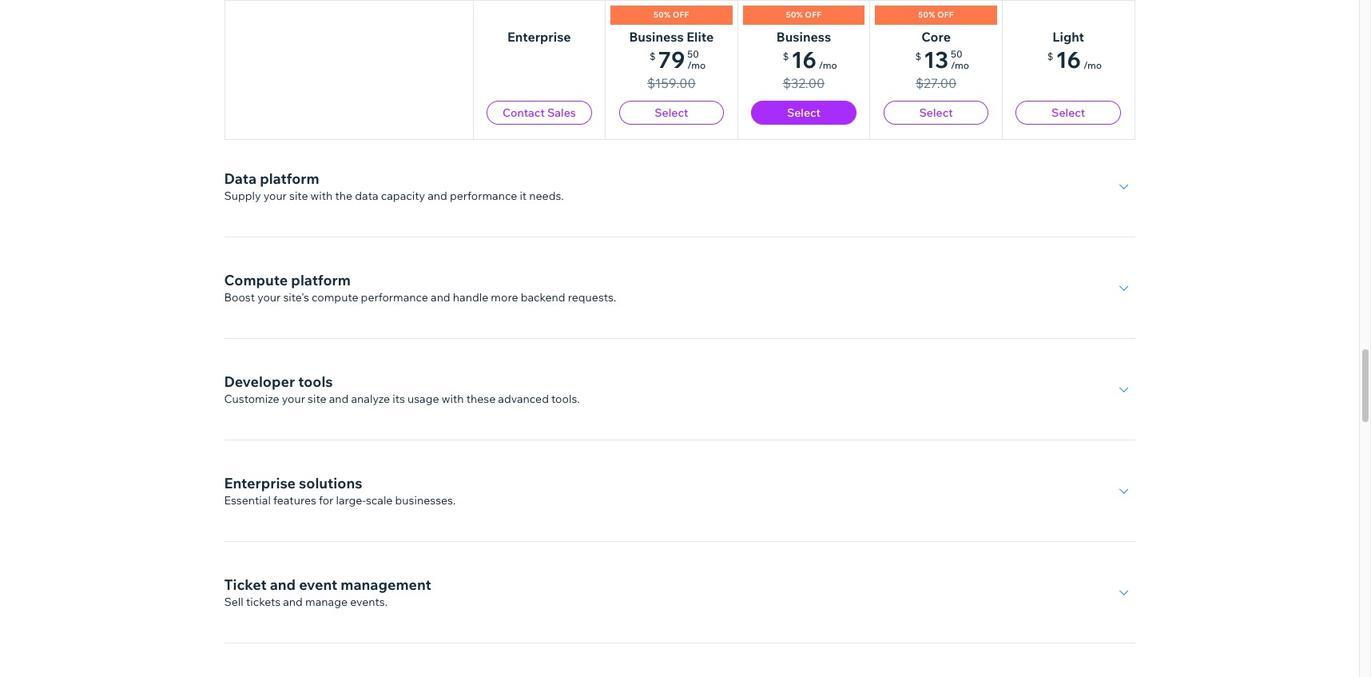 Task type: locate. For each thing, give the bounding box(es) containing it.
businesses.
[[395, 493, 456, 508]]

select
[[655, 106, 689, 120], [787, 106, 821, 120], [920, 106, 953, 120], [1052, 106, 1086, 120]]

and
[[424, 87, 444, 102], [428, 189, 447, 203], [431, 290, 451, 305], [329, 392, 349, 406], [270, 576, 296, 594], [283, 595, 303, 609]]

3 select from the left
[[920, 106, 953, 120]]

50% off left 5
[[786, 10, 822, 20]]

0 horizontal spatial primary plus 10
[[499, 7, 579, 22]]

2 business from the left
[[777, 29, 831, 45]]

1 vertical spatial with
[[442, 392, 464, 406]]

1 10 from the left
[[567, 7, 579, 22]]

your inside bookings platform streamline your calendar, sell services and take bookings.
[[283, 87, 307, 102]]

2 50% from the left
[[786, 10, 803, 20]]

enterprise up bookings.
[[508, 29, 571, 45]]

2 horizontal spatial off
[[938, 10, 954, 20]]

sales
[[548, 106, 576, 120]]

50% off up elite
[[654, 10, 690, 20]]

1 horizontal spatial primary
[[632, 7, 672, 22]]

your inside 'developer tools customize your site and analyze its usage with these advanced tools.'
[[282, 392, 305, 406]]

4 $ from the left
[[1048, 50, 1054, 62]]

2 50% off from the left
[[786, 10, 822, 20]]

business
[[629, 29, 684, 45], [777, 29, 831, 45]]

0 vertical spatial enterprise
[[508, 29, 571, 45]]

$27.00
[[916, 75, 957, 91]]

1 off from the left
[[673, 10, 690, 20]]

off
[[673, 10, 690, 20], [805, 10, 822, 20], [938, 10, 954, 20]]

contact sales
[[503, 106, 576, 120]]

50% for 79
[[654, 10, 671, 20]]

$ left 79
[[650, 50, 656, 62]]

3 primary from the left
[[767, 7, 808, 22]]

off up elite
[[673, 10, 690, 20]]

with inside 'developer tools customize your site and analyze its usage with these advanced tools.'
[[442, 392, 464, 406]]

1 horizontal spatial 10
[[699, 7, 712, 22]]

scale
[[366, 493, 393, 508]]

enterprise inside enterprise solutions essential features for large-scale businesses.
[[224, 474, 296, 492]]

manage
[[305, 595, 348, 609]]

/mo down light
[[1084, 59, 1102, 71]]

developer tools customize your site and analyze its usage with these advanced tools.
[[224, 372, 580, 406]]

platform up "calendar," on the left
[[293, 68, 352, 86]]

$ down light
[[1048, 50, 1054, 62]]

site for platform
[[289, 189, 308, 203]]

performance
[[450, 189, 517, 203], [361, 290, 428, 305]]

with
[[311, 189, 333, 203], [442, 392, 464, 406]]

1 vertical spatial performance
[[361, 290, 428, 305]]

customize
[[224, 392, 279, 406]]

/mo right '13'
[[951, 59, 970, 71]]

1 plus from the left
[[542, 7, 564, 22]]

your inside 'data platform supply your site with the data capacity and performance it needs.'
[[264, 189, 287, 203]]

3 off from the left
[[938, 10, 954, 20]]

16 up $32.00
[[791, 46, 817, 74]]

site down tools
[[308, 392, 327, 406]]

$32.00
[[783, 75, 825, 91]]

needs.
[[529, 189, 564, 203]]

/mo
[[688, 59, 706, 71], [819, 59, 838, 71], [951, 59, 970, 71], [1084, 59, 1102, 71]]

1 horizontal spatial plus
[[675, 7, 697, 22]]

0 horizontal spatial 10
[[567, 7, 579, 22]]

solutions
[[299, 474, 362, 492]]

16 inside business $ 16 /mo $32.00
[[791, 46, 817, 74]]

0 horizontal spatial 16
[[791, 46, 817, 74]]

2 vertical spatial platform
[[291, 271, 351, 289]]

2 off from the left
[[805, 10, 822, 20]]

and down tools
[[329, 392, 349, 406]]

1 horizontal spatial enterprise
[[508, 29, 571, 45]]

bookings.
[[471, 87, 522, 102]]

1 horizontal spatial 50
[[951, 48, 963, 60]]

enterprise up essential
[[224, 474, 296, 492]]

platform for bookings platform
[[293, 68, 352, 86]]

$ inside core $ 13 50 /mo $27.00
[[916, 50, 922, 62]]

platform for data platform
[[260, 169, 319, 188]]

calendar,
[[309, 87, 356, 102]]

performance right compute
[[361, 290, 428, 305]]

select down $159.00 at top
[[655, 106, 689, 120]]

primary plus 5
[[767, 7, 841, 22]]

platform up compute
[[291, 271, 351, 289]]

site
[[289, 189, 308, 203], [308, 392, 327, 406]]

features
[[273, 493, 316, 508]]

50% off up core
[[919, 10, 954, 20]]

large-
[[336, 493, 366, 508]]

0 horizontal spatial off
[[673, 10, 690, 20]]

site left the the
[[289, 189, 308, 203]]

$ left '13'
[[916, 50, 922, 62]]

2 $ from the left
[[783, 50, 789, 62]]

1 horizontal spatial 16
[[1056, 46, 1081, 74]]

/mo up $32.00
[[819, 59, 838, 71]]

select button down the $ 16 /mo
[[1016, 101, 1121, 125]]

50 inside business elite $ 79 50 /mo $159.00
[[688, 48, 699, 60]]

performance left it
[[450, 189, 517, 203]]

your left "calendar," on the left
[[283, 87, 307, 102]]

1 vertical spatial platform
[[260, 169, 319, 188]]

3 50% from the left
[[919, 10, 936, 20]]

1 horizontal spatial primary plus 10
[[632, 7, 712, 22]]

site inside 'data platform supply your site with the data capacity and performance it needs.'
[[289, 189, 308, 203]]

0 horizontal spatial 50
[[688, 48, 699, 60]]

4 select from the left
[[1052, 106, 1086, 120]]

1 vertical spatial enterprise
[[224, 474, 296, 492]]

3 select button from the left
[[884, 101, 989, 125]]

4 /mo from the left
[[1084, 59, 1102, 71]]

the
[[335, 189, 353, 203]]

light
[[1053, 29, 1085, 45]]

developer
[[224, 372, 295, 391]]

0 horizontal spatial enterprise
[[224, 474, 296, 492]]

0 vertical spatial performance
[[450, 189, 517, 203]]

0 horizontal spatial 50%
[[654, 10, 671, 20]]

1 vertical spatial site
[[308, 392, 327, 406]]

for
[[319, 493, 334, 508]]

off for 16
[[805, 10, 822, 20]]

platform inside bookings platform streamline your calendar, sell services and take bookings.
[[293, 68, 352, 86]]

1 business from the left
[[629, 29, 684, 45]]

13
[[924, 46, 949, 74]]

business elite $ 79 50 /mo $159.00
[[629, 29, 714, 91]]

3 /mo from the left
[[951, 59, 970, 71]]

1 horizontal spatial 50%
[[786, 10, 803, 20]]

50% off for 79
[[654, 10, 690, 20]]

streamline
[[224, 87, 281, 102]]

50% off for 13
[[919, 10, 954, 20]]

16
[[791, 46, 817, 74], [1056, 46, 1081, 74]]

select button
[[619, 101, 724, 125], [751, 101, 857, 125], [884, 101, 989, 125], [1016, 101, 1121, 125]]

with left these
[[442, 392, 464, 406]]

10
[[567, 7, 579, 22], [699, 7, 712, 22]]

your inside compute platform boost your site's compute performance and handle more backend requests.
[[257, 290, 281, 305]]

your for compute
[[257, 290, 281, 305]]

platform inside compute platform boost your site's compute performance and handle more backend requests.
[[291, 271, 351, 289]]

3 $ from the left
[[916, 50, 922, 62]]

enterprise
[[508, 29, 571, 45], [224, 474, 296, 492]]

plus
[[542, 7, 564, 22], [675, 7, 697, 22], [810, 7, 832, 22]]

0 vertical spatial site
[[289, 189, 308, 203]]

off left 5
[[805, 10, 822, 20]]

2 horizontal spatial 50% off
[[919, 10, 954, 20]]

0 vertical spatial platform
[[293, 68, 352, 86]]

select for 13
[[920, 106, 953, 120]]

handle
[[453, 290, 489, 305]]

2 /mo from the left
[[819, 59, 838, 71]]

0 vertical spatial with
[[311, 189, 333, 203]]

tools
[[298, 372, 333, 391]]

business inside business $ 16 /mo $32.00
[[777, 29, 831, 45]]

50% for 16
[[786, 10, 803, 20]]

select button for 16
[[1016, 101, 1121, 125]]

off up core
[[938, 10, 954, 20]]

your down tools
[[282, 392, 305, 406]]

multiple currencies
[[239, 7, 341, 22]]

3 50% off from the left
[[919, 10, 954, 20]]

4 select button from the left
[[1016, 101, 1121, 125]]

/mo inside business elite $ 79 50 /mo $159.00
[[688, 59, 706, 71]]

1 /mo from the left
[[688, 59, 706, 71]]

1 select button from the left
[[619, 101, 724, 125]]

1 16 from the left
[[791, 46, 817, 74]]

your down compute at top left
[[257, 290, 281, 305]]

1 horizontal spatial with
[[442, 392, 464, 406]]

0 horizontal spatial business
[[629, 29, 684, 45]]

/mo right 79
[[688, 59, 706, 71]]

it
[[520, 189, 527, 203]]

platform
[[293, 68, 352, 86], [260, 169, 319, 188], [291, 271, 351, 289]]

50 right '13'
[[951, 48, 963, 60]]

50 down elite
[[688, 48, 699, 60]]

2 50 from the left
[[951, 48, 963, 60]]

business down primary plus 5
[[777, 29, 831, 45]]

business up 79
[[629, 29, 684, 45]]

16 down light
[[1056, 46, 1081, 74]]

usage
[[408, 392, 439, 406]]

2 horizontal spatial plus
[[810, 7, 832, 22]]

and left "handle"
[[431, 290, 451, 305]]

platform right data
[[260, 169, 319, 188]]

select down $32.00
[[787, 106, 821, 120]]

0 horizontal spatial 50% off
[[654, 10, 690, 20]]

site inside 'developer tools customize your site and analyze its usage with these advanced tools.'
[[308, 392, 327, 406]]

primary
[[499, 7, 540, 22], [632, 7, 672, 22], [767, 7, 808, 22]]

1 50 from the left
[[688, 48, 699, 60]]

and inside compute platform boost your site's compute performance and handle more backend requests.
[[431, 290, 451, 305]]

2 10 from the left
[[699, 7, 712, 22]]

and inside bookings platform streamline your calendar, sell services and take bookings.
[[424, 87, 444, 102]]

$
[[650, 50, 656, 62], [783, 50, 789, 62], [916, 50, 922, 62], [1048, 50, 1054, 62]]

1 50% off from the left
[[654, 10, 690, 20]]

sell
[[359, 87, 376, 102]]

1 horizontal spatial business
[[777, 29, 831, 45]]

select button for 79
[[619, 101, 724, 125]]

$ up $32.00
[[783, 50, 789, 62]]

2 select from the left
[[787, 106, 821, 120]]

1 $ from the left
[[650, 50, 656, 62]]

0 horizontal spatial with
[[311, 189, 333, 203]]

and left take
[[424, 87, 444, 102]]

1 select from the left
[[655, 106, 689, 120]]

tickets
[[246, 595, 281, 609]]

1 horizontal spatial performance
[[450, 189, 517, 203]]

your right supply
[[264, 189, 287, 203]]

your
[[283, 87, 307, 102], [264, 189, 287, 203], [257, 290, 281, 305], [282, 392, 305, 406]]

50% up core
[[919, 10, 936, 20]]

and inside 'developer tools customize your site and analyze its usage with these advanced tools.'
[[329, 392, 349, 406]]

1 horizontal spatial 50% off
[[786, 10, 822, 20]]

primary plus 10
[[499, 7, 579, 22], [632, 7, 712, 22]]

and right capacity
[[428, 189, 447, 203]]

business $ 16 /mo $32.00
[[777, 29, 838, 91]]

1 50% from the left
[[654, 10, 671, 20]]

2 horizontal spatial primary
[[767, 7, 808, 22]]

take
[[446, 87, 469, 102]]

select button down $159.00 at top
[[619, 101, 724, 125]]

enterprise solutions essential features for large-scale businesses.
[[224, 474, 456, 508]]

business inside business elite $ 79 50 /mo $159.00
[[629, 29, 684, 45]]

core $ 13 50 /mo $27.00
[[916, 29, 970, 91]]

with left the the
[[311, 189, 333, 203]]

50% up 79
[[654, 10, 671, 20]]

50
[[688, 48, 699, 60], [951, 48, 963, 60]]

select down the $ 16 /mo
[[1052, 106, 1086, 120]]

50% off
[[654, 10, 690, 20], [786, 10, 822, 20], [919, 10, 954, 20]]

compute
[[312, 290, 358, 305]]

bookings platform streamline your calendar, sell services and take bookings.
[[224, 68, 522, 102]]

50%
[[654, 10, 671, 20], [786, 10, 803, 20], [919, 10, 936, 20]]

1 horizontal spatial off
[[805, 10, 822, 20]]

select button down $27.00
[[884, 101, 989, 125]]

select button down $32.00
[[751, 101, 857, 125]]

business for 16
[[777, 29, 831, 45]]

3 plus from the left
[[810, 7, 832, 22]]

2 plus from the left
[[675, 7, 697, 22]]

0 horizontal spatial primary
[[499, 7, 540, 22]]

2 primary from the left
[[632, 7, 672, 22]]

0 horizontal spatial plus
[[542, 7, 564, 22]]

multiple
[[239, 7, 283, 22]]

2 horizontal spatial 50%
[[919, 10, 936, 20]]

50% left 5
[[786, 10, 803, 20]]

select down $27.00
[[920, 106, 953, 120]]

platform inside 'data platform supply your site with the data capacity and performance it needs.'
[[260, 169, 319, 188]]

enterprise for enterprise
[[508, 29, 571, 45]]

0 horizontal spatial performance
[[361, 290, 428, 305]]

your for data
[[264, 189, 287, 203]]

site for tools
[[308, 392, 327, 406]]



Task type: vqa. For each thing, say whether or not it's contained in the screenshot.
the topmost the website
no



Task type: describe. For each thing, give the bounding box(es) containing it.
$159.00
[[647, 75, 696, 91]]

its
[[393, 392, 405, 406]]

ticket
[[224, 576, 267, 594]]

core
[[922, 29, 951, 45]]

site's
[[283, 290, 309, 305]]

these
[[467, 392, 496, 406]]

analyze
[[351, 392, 390, 406]]

ticket and event management sell tickets and manage events.
[[224, 576, 431, 609]]

capacity
[[381, 189, 425, 203]]

advanced
[[498, 392, 549, 406]]

2 16 from the left
[[1056, 46, 1081, 74]]

/mo inside business $ 16 /mo $32.00
[[819, 59, 838, 71]]

and right tickets at the bottom of the page
[[283, 595, 303, 609]]

sell
[[224, 595, 244, 609]]

50% off for 16
[[786, 10, 822, 20]]

backend
[[521, 290, 566, 305]]

2 primary plus 10 from the left
[[632, 7, 712, 22]]

data
[[224, 169, 257, 188]]

events.
[[350, 595, 388, 609]]

$ 16 /mo
[[1048, 46, 1102, 74]]

supply
[[224, 189, 261, 203]]

5
[[835, 7, 841, 22]]

your for bookings
[[283, 87, 307, 102]]

compute
[[224, 271, 288, 289]]

$ inside business elite $ 79 50 /mo $159.00
[[650, 50, 656, 62]]

select button for 13
[[884, 101, 989, 125]]

data
[[355, 189, 379, 203]]

select for 79
[[655, 106, 689, 120]]

business for 79
[[629, 29, 684, 45]]

/mo inside the $ 16 /mo
[[1084, 59, 1102, 71]]

select for 16
[[1052, 106, 1086, 120]]

requests.
[[568, 290, 617, 305]]

management
[[341, 576, 431, 594]]

2 select button from the left
[[751, 101, 857, 125]]

and up tickets at the bottom of the page
[[270, 576, 296, 594]]

bookings
[[224, 68, 289, 86]]

boost
[[224, 290, 255, 305]]

50 inside core $ 13 50 /mo $27.00
[[951, 48, 963, 60]]

essential
[[224, 493, 271, 508]]

$ inside business $ 16 /mo $32.00
[[783, 50, 789, 62]]

$ inside the $ 16 /mo
[[1048, 50, 1054, 62]]

1 primary from the left
[[499, 7, 540, 22]]

event
[[299, 576, 337, 594]]

and inside 'data platform supply your site with the data capacity and performance it needs.'
[[428, 189, 447, 203]]

enterprise for enterprise solutions essential features for large-scale businesses.
[[224, 474, 296, 492]]

/mo inside core $ 13 50 /mo $27.00
[[951, 59, 970, 71]]

performance inside 'data platform supply your site with the data capacity and performance it needs.'
[[450, 189, 517, 203]]

with inside 'data platform supply your site with the data capacity and performance it needs.'
[[311, 189, 333, 203]]

elite
[[687, 29, 714, 45]]

more
[[491, 290, 518, 305]]

contact sales button
[[487, 101, 592, 125]]

your for developer
[[282, 392, 305, 406]]

data platform supply your site with the data capacity and performance it needs.
[[224, 169, 564, 203]]

50% for 13
[[919, 10, 936, 20]]

compute platform boost your site's compute performance and handle more backend requests.
[[224, 271, 617, 305]]

off for 13
[[938, 10, 954, 20]]

platform for compute platform
[[291, 271, 351, 289]]

services
[[379, 87, 422, 102]]

currencies
[[285, 7, 341, 22]]

tools.
[[552, 392, 580, 406]]

contact
[[503, 106, 545, 120]]

performance inside compute platform boost your site's compute performance and handle more backend requests.
[[361, 290, 428, 305]]

1 primary plus 10 from the left
[[499, 7, 579, 22]]

off for 79
[[673, 10, 690, 20]]

79
[[658, 46, 685, 74]]



